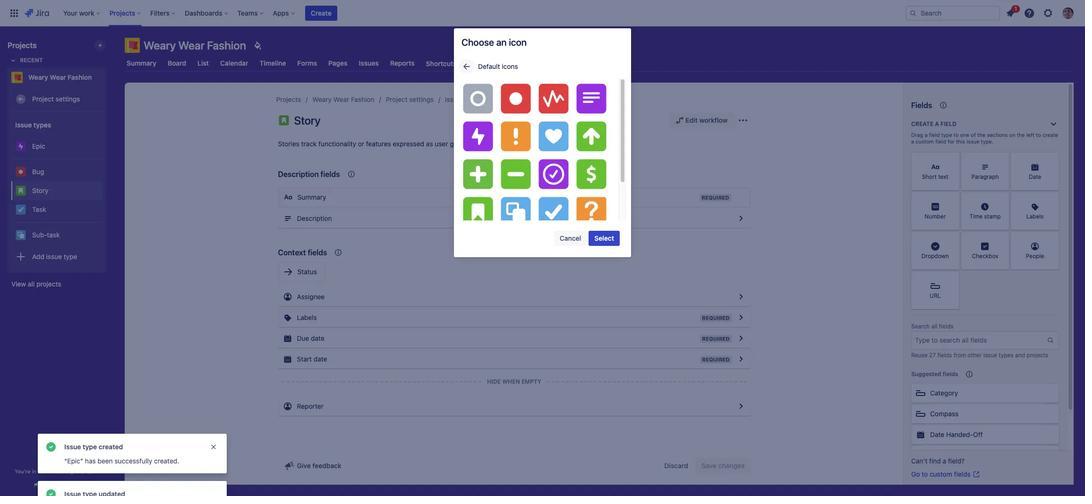 Task type: vqa. For each thing, say whether or not it's contained in the screenshot.
Guillermo's Gone: The Game
no



Task type: locate. For each thing, give the bounding box(es) containing it.
0 vertical spatial labels
[[1027, 213, 1045, 221]]

add issue type image
[[15, 252, 26, 263]]

project settings
[[482, 59, 531, 67], [32, 95, 80, 103], [386, 96, 434, 104]]

field up for
[[941, 121, 957, 128]]

0 horizontal spatial wear
[[50, 73, 66, 81]]

wear
[[178, 39, 205, 52], [50, 73, 66, 81], [334, 96, 349, 104]]

fields left more information about the context fields icon
[[308, 249, 327, 257]]

for
[[948, 139, 955, 145]]

1 vertical spatial give feedback
[[42, 482, 81, 489]]

1 horizontal spatial give feedback button
[[278, 459, 347, 474]]

fields right search
[[940, 323, 954, 330]]

go back image
[[461, 61, 473, 72]]

give feedback
[[297, 462, 342, 470], [42, 482, 81, 489]]

1 vertical spatial open field configuration image
[[736, 313, 747, 324]]

description for description
[[297, 215, 332, 223]]

weary up board on the left top of page
[[144, 39, 176, 52]]

1 horizontal spatial to
[[955, 132, 960, 138]]

all right view
[[28, 280, 35, 288]]

sub-task
[[32, 231, 60, 239]]

task
[[32, 205, 46, 214]]

project
[[482, 59, 504, 67], [32, 95, 54, 103], [386, 96, 408, 104]]

0 vertical spatial all
[[28, 280, 35, 288]]

forms link
[[296, 55, 319, 72]]

projects up recent at the top left of page
[[8, 41, 37, 50]]

1 vertical spatial success image
[[45, 489, 57, 497]]

view all projects link
[[8, 276, 106, 293]]

success image up team-
[[45, 442, 57, 453]]

1 horizontal spatial all
[[932, 323, 938, 330]]

calendar
[[220, 59, 249, 67]]

issues link
[[357, 55, 381, 72]]

1 vertical spatial give
[[42, 482, 54, 489]]

track
[[301, 140, 317, 148]]

2 horizontal spatial type
[[942, 132, 953, 138]]

2 horizontal spatial fashion
[[351, 96, 375, 104]]

2 horizontal spatial wear
[[334, 96, 349, 104]]

types up epic
[[34, 121, 51, 129]]

1 group from the top
[[11, 113, 102, 272]]

1 horizontal spatial project settings link
[[386, 94, 434, 105]]

1 horizontal spatial wear
[[178, 39, 205, 52]]

summary link
[[125, 55, 158, 72]]

types left and
[[1000, 352, 1014, 359]]

choose an icon dialog
[[454, 28, 632, 257]]

project settings link down reports link at the top
[[386, 94, 434, 105]]

type inside button
[[64, 253, 77, 261]]

bug
[[32, 168, 44, 176]]

1 horizontal spatial types
[[463, 96, 480, 104]]

0 vertical spatial open field configuration image
[[736, 213, 747, 225]]

1 vertical spatial fashion
[[68, 73, 92, 81]]

more information about the fields image
[[939, 100, 950, 111]]

give
[[297, 462, 311, 470], [42, 482, 54, 489]]

weary wear fashion link down recent at the top left of page
[[8, 68, 102, 87]]

minus sign image
[[499, 157, 533, 191]]

start date
[[297, 356, 327, 364]]

0 vertical spatial wear
[[178, 39, 205, 52]]

project down reports link at the top
[[386, 96, 408, 104]]

success image
[[45, 489, 57, 497]]

1 vertical spatial weary wear fashion link
[[313, 94, 375, 105]]

field left for
[[936, 139, 947, 145]]

labels up due date
[[297, 314, 317, 322]]

the right the of
[[978, 132, 986, 138]]

project settings inside tab list
[[482, 59, 531, 67]]

date up priority
[[931, 431, 945, 439]]

due date
[[297, 335, 325, 343]]

2 success image from the top
[[45, 489, 57, 497]]

1 open field configuration image from the top
[[736, 292, 747, 303]]

0 vertical spatial projects
[[8, 41, 37, 50]]

2 horizontal spatial project
[[482, 59, 504, 67]]

type up 'has'
[[83, 443, 97, 452]]

squares image
[[499, 195, 533, 229]]

field
[[941, 121, 957, 128], [930, 132, 941, 138], [936, 139, 947, 145]]

2 open field configuration image from the top
[[736, 313, 747, 324]]

settings
[[506, 59, 531, 67], [56, 95, 80, 103], [410, 96, 434, 104]]

all right search
[[932, 323, 938, 330]]

from
[[954, 352, 967, 359]]

1 horizontal spatial issue
[[64, 443, 81, 452]]

issue right other
[[984, 352, 998, 359]]

0 horizontal spatial project settings
[[32, 95, 80, 103]]

tab list
[[119, 55, 1080, 72]]

1 open field configuration image from the top
[[736, 213, 747, 225]]

icon
[[509, 37, 527, 48]]

1 vertical spatial date
[[931, 431, 945, 439]]

weary down recent at the top left of page
[[28, 73, 48, 81]]

type down sub-task link
[[64, 253, 77, 261]]

field for create
[[941, 121, 957, 128]]

cancel button
[[554, 231, 587, 246]]

types inside group
[[34, 121, 51, 129]]

project settings down recent at the top left of page
[[32, 95, 80, 103]]

time stamp
[[970, 213, 1002, 221]]

can't find a field?
[[912, 458, 965, 466]]

up arrow image
[[575, 119, 609, 153]]

created.
[[154, 458, 179, 466]]

issue types down go back icon
[[445, 96, 480, 104]]

0 horizontal spatial type
[[64, 253, 77, 261]]

required for due date
[[703, 336, 730, 342]]

custom down drag
[[916, 139, 935, 145]]

custom
[[916, 139, 935, 145], [930, 471, 953, 479]]

0 horizontal spatial the
[[978, 132, 986, 138]]

success image
[[45, 442, 57, 453], [45, 489, 57, 497]]

2 group from the top
[[11, 159, 102, 222]]

0 horizontal spatial summary
[[127, 59, 156, 67]]

short
[[923, 174, 937, 181]]

pages link
[[327, 55, 350, 72]]

1 horizontal spatial labels
[[1027, 213, 1045, 221]]

paragraph
[[972, 174, 1000, 181]]

required for labels
[[703, 315, 730, 321]]

go
[[912, 471, 921, 479]]

0 vertical spatial custom
[[916, 139, 935, 145]]

stamp
[[985, 213, 1002, 221]]

reports
[[390, 59, 415, 67]]

1 vertical spatial date
[[314, 356, 327, 364]]

2 vertical spatial issue
[[64, 443, 81, 452]]

issue types inside group
[[15, 121, 51, 129]]

0 horizontal spatial issue
[[15, 121, 32, 129]]

issue left ring image
[[445, 96, 461, 104]]

weary wear fashion down recent at the top left of page
[[28, 73, 92, 81]]

discard button
[[659, 459, 694, 474]]

document image
[[575, 82, 609, 116]]

project settings link down recent at the top left of page
[[11, 90, 102, 109]]

1 vertical spatial issue
[[15, 121, 32, 129]]

bug link
[[11, 163, 102, 182]]

1 vertical spatial issue types
[[15, 121, 51, 129]]

2 horizontal spatial weary
[[313, 96, 332, 104]]

date
[[1030, 174, 1042, 181], [931, 431, 945, 439]]

date handed-off button
[[912, 426, 1060, 445]]

issue right add
[[46, 253, 62, 261]]

0 vertical spatial weary
[[144, 39, 176, 52]]

plus sign image
[[461, 157, 495, 191]]

0 vertical spatial field
[[941, 121, 957, 128]]

project settings down reports link at the top
[[386, 96, 434, 104]]

0 horizontal spatial weary wear fashion
[[28, 73, 92, 81]]

list link
[[196, 55, 211, 72]]

project down choose an icon
[[482, 59, 504, 67]]

projects down the add issue type
[[36, 280, 61, 288]]

1 horizontal spatial the
[[1018, 132, 1026, 138]]

issue
[[967, 139, 980, 145], [46, 253, 62, 261], [984, 352, 998, 359]]

summary
[[127, 59, 156, 67], [298, 193, 327, 201]]

1 vertical spatial labels
[[297, 314, 317, 322]]

1 vertical spatial all
[[932, 323, 938, 330]]

issue inside button
[[46, 253, 62, 261]]

choose
[[462, 37, 495, 48]]

0 horizontal spatial all
[[28, 280, 35, 288]]

2 open field configuration image from the top
[[736, 333, 747, 345]]

a right in at the bottom left of the page
[[38, 469, 41, 475]]

1 horizontal spatial give
[[297, 462, 311, 470]]

date inside date handed-off button
[[931, 431, 945, 439]]

1 success image from the top
[[45, 442, 57, 453]]

create banner
[[0, 0, 1086, 26]]

custom inside drag a field type to one of the sections on the left to create a custom field for this issue type.
[[916, 139, 935, 145]]

0 vertical spatial create
[[311, 9, 332, 17]]

0 vertical spatial date
[[1030, 174, 1042, 181]]

task link
[[11, 200, 102, 219]]

reporter
[[297, 403, 324, 411]]

1 vertical spatial description
[[297, 215, 332, 223]]

bolt image
[[461, 119, 495, 153]]

date down left
[[1030, 174, 1042, 181]]

tab list containing project settings
[[119, 55, 1080, 72]]

1 vertical spatial story
[[32, 187, 48, 195]]

more information about the context fields image
[[346, 169, 357, 180]]

1 horizontal spatial weary wear fashion
[[144, 39, 246, 52]]

0 horizontal spatial issue types
[[15, 121, 51, 129]]

1 horizontal spatial settings
[[410, 96, 434, 104]]

project settings down an
[[482, 59, 531, 67]]

more information about the context fields image
[[333, 247, 344, 259]]

field down create a field
[[930, 132, 941, 138]]

2 horizontal spatial issue
[[984, 352, 998, 359]]

story up task
[[32, 187, 48, 195]]

description
[[278, 170, 319, 179], [297, 215, 332, 223]]

summary down the description fields
[[298, 193, 327, 201]]

reports link
[[389, 55, 417, 72]]

1 vertical spatial summary
[[298, 193, 327, 201]]

projects up issue type icon
[[276, 96, 301, 104]]

fields left this link will be opened in a new tab 'image'
[[955, 471, 971, 479]]

projects right and
[[1028, 352, 1049, 359]]

assignee
[[297, 293, 325, 301]]

group
[[11, 113, 102, 272], [11, 159, 102, 222]]

1 vertical spatial field
[[930, 132, 941, 138]]

1 horizontal spatial project settings
[[386, 96, 434, 104]]

weary right the 'projects' link
[[313, 96, 332, 104]]

projects
[[36, 280, 61, 288], [1028, 352, 1049, 359]]

has
[[85, 458, 96, 466]]

select
[[595, 234, 615, 242]]

managed
[[57, 469, 80, 475]]

2 vertical spatial field
[[936, 139, 947, 145]]

2 horizontal spatial project settings
[[482, 59, 531, 67]]

2 horizontal spatial weary wear fashion
[[313, 96, 375, 104]]

1 horizontal spatial feedback
[[313, 462, 342, 470]]

weary wear fashion up list at the left top of the page
[[144, 39, 246, 52]]

weary wear fashion down pages "link"
[[313, 96, 375, 104]]

cancel
[[560, 234, 582, 242]]

2 vertical spatial wear
[[334, 96, 349, 104]]

icons
[[502, 62, 518, 70]]

date for start date
[[314, 356, 327, 364]]

open field configuration image inside assignee button
[[736, 292, 747, 303]]

recent
[[20, 57, 43, 64]]

story up track
[[294, 114, 321, 127]]

project down recent at the top left of page
[[32, 95, 54, 103]]

date right due
[[311, 335, 325, 343]]

0 horizontal spatial project settings link
[[11, 90, 102, 109]]

in
[[32, 469, 36, 475]]

heart image
[[537, 119, 571, 153]]

to right go
[[922, 471, 929, 479]]

the right on at top
[[1018, 132, 1026, 138]]

open field configuration image
[[736, 292, 747, 303], [736, 333, 747, 345], [736, 354, 747, 365], [736, 401, 747, 413]]

0 horizontal spatial give feedback
[[42, 482, 81, 489]]

off
[[974, 431, 984, 439]]

1 vertical spatial create
[[912, 121, 934, 128]]

open field configuration image
[[736, 213, 747, 225], [736, 313, 747, 324]]

success image down team-
[[45, 489, 57, 497]]

features
[[366, 140, 391, 148]]

summary left board on the left top of page
[[127, 59, 156, 67]]

ring image
[[461, 82, 495, 116]]

tick image
[[537, 157, 571, 191]]

type up for
[[942, 132, 953, 138]]

2 the from the left
[[1018, 132, 1026, 138]]

fields left more information about the context fields image
[[321, 170, 340, 179]]

status
[[298, 268, 317, 276]]

0 vertical spatial story
[[294, 114, 321, 127]]

discard
[[665, 462, 689, 470]]

category button
[[912, 384, 1060, 403]]

created
[[99, 443, 123, 452]]

team-
[[42, 469, 57, 475]]

jira image
[[25, 7, 49, 19], [25, 7, 49, 19]]

this
[[957, 139, 966, 145]]

create for create a field
[[912, 121, 934, 128]]

issue
[[445, 96, 461, 104], [15, 121, 32, 129], [64, 443, 81, 452]]

0 horizontal spatial give
[[42, 482, 54, 489]]

issue types up epic
[[15, 121, 51, 129]]

stories
[[278, 140, 300, 148]]

create inside button
[[311, 9, 332, 17]]

start
[[297, 356, 312, 364]]

0 vertical spatial success image
[[45, 442, 57, 453]]

expressed
[[393, 140, 425, 148]]

select button
[[589, 231, 620, 246]]

1 vertical spatial projects
[[1028, 352, 1049, 359]]

1 vertical spatial types
[[34, 121, 51, 129]]

0 horizontal spatial projects
[[8, 41, 37, 50]]

2 vertical spatial type
[[83, 443, 97, 452]]

1 horizontal spatial project
[[386, 96, 408, 104]]

bookmark image
[[461, 195, 495, 229]]

2 vertical spatial weary
[[313, 96, 332, 104]]

1 horizontal spatial story
[[294, 114, 321, 127]]

search all fields
[[912, 323, 954, 330]]

0 vertical spatial types
[[463, 96, 480, 104]]

description up context fields
[[297, 215, 332, 223]]

to right left
[[1037, 132, 1042, 138]]

1 horizontal spatial create
[[912, 121, 934, 128]]

fashion
[[207, 39, 246, 52], [68, 73, 92, 81], [351, 96, 375, 104]]

labels up people
[[1027, 213, 1045, 221]]

question mark image
[[575, 195, 609, 229]]

1 the from the left
[[978, 132, 986, 138]]

description inside button
[[297, 215, 332, 223]]

issue up "epic"
[[64, 443, 81, 452]]

types down go back icon
[[463, 96, 480, 104]]

2 horizontal spatial types
[[1000, 352, 1014, 359]]

issue down the of
[[967, 139, 980, 145]]

0 vertical spatial issue
[[967, 139, 980, 145]]

an
[[497, 37, 507, 48]]

weary wear fashion link down pages "link"
[[313, 94, 375, 105]]

fields left more information about the suggested fields image
[[944, 371, 959, 378]]

date right start
[[314, 356, 327, 364]]

to up this
[[955, 132, 960, 138]]

4 open field configuration image from the top
[[736, 401, 747, 413]]

select a default avatar option group
[[460, 78, 626, 233]]

open field configuration image inside description button
[[736, 213, 747, 225]]

1 horizontal spatial issue types
[[445, 96, 480, 104]]

sub-task link
[[11, 226, 102, 245]]

give feedback button
[[278, 459, 347, 474], [27, 478, 87, 494]]

1 horizontal spatial fashion
[[207, 39, 246, 52]]

issue up epic link
[[15, 121, 32, 129]]

find
[[930, 458, 942, 466]]

1 horizontal spatial summary
[[298, 193, 327, 201]]

0 vertical spatial projects
[[36, 280, 61, 288]]

description down stories
[[278, 170, 319, 179]]

custom down can't find a field? in the bottom right of the page
[[930, 471, 953, 479]]

required for summary
[[702, 195, 730, 201]]



Task type: describe. For each thing, give the bounding box(es) containing it.
a down more information about the fields icon on the top of page
[[936, 121, 940, 128]]

0 vertical spatial give feedback button
[[278, 459, 347, 474]]

issue types for issue types link
[[445, 96, 480, 104]]

issue type icon image
[[278, 115, 290, 126]]

checkmark image
[[537, 195, 571, 229]]

forms
[[298, 59, 317, 67]]

add
[[32, 253, 44, 261]]

other
[[968, 352, 983, 359]]

context
[[278, 249, 306, 257]]

goals.
[[450, 140, 469, 148]]

board
[[168, 59, 186, 67]]

required for start date
[[703, 357, 730, 363]]

view all projects
[[11, 280, 61, 288]]

successfully
[[115, 458, 152, 466]]

type inside drag a field type to one of the sections on the left to create a custom field for this issue type.
[[942, 132, 953, 138]]

date for due date
[[311, 335, 325, 343]]

compass button
[[912, 405, 1060, 424]]

this link will be opened in a new tab image
[[973, 471, 981, 479]]

3 open field configuration image from the top
[[736, 354, 747, 365]]

Type to search all fields text field
[[913, 332, 1048, 349]]

1 vertical spatial weary wear fashion
[[28, 73, 92, 81]]

reuse
[[912, 352, 928, 359]]

dismiss image
[[210, 444, 217, 452]]

edit workflow button
[[671, 113, 734, 128]]

suggested fields
[[912, 371, 959, 378]]

0 horizontal spatial weary wear fashion link
[[8, 68, 102, 87]]

on
[[1010, 132, 1016, 138]]

as
[[426, 140, 433, 148]]

create for create
[[311, 9, 332, 17]]

0 horizontal spatial settings
[[56, 95, 80, 103]]

epic link
[[11, 137, 102, 156]]

Search field
[[906, 5, 1001, 21]]

1 vertical spatial weary
[[28, 73, 48, 81]]

all for view
[[28, 280, 35, 288]]

epic
[[32, 142, 45, 150]]

checkbox
[[973, 253, 999, 260]]

reporter button
[[278, 398, 751, 417]]

collapse recent projects image
[[8, 55, 19, 66]]

list
[[198, 59, 209, 67]]

edit workflow
[[686, 116, 728, 124]]

1 vertical spatial wear
[[50, 73, 66, 81]]

0 horizontal spatial fashion
[[68, 73, 92, 81]]

a down drag
[[912, 139, 915, 145]]

0 vertical spatial give
[[297, 462, 311, 470]]

can't
[[912, 458, 928, 466]]

a right find
[[943, 458, 947, 466]]

2 vertical spatial fashion
[[351, 96, 375, 104]]

priority button
[[912, 447, 1060, 466]]

view
[[11, 280, 26, 288]]

date for date
[[1030, 174, 1042, 181]]

issue type created
[[64, 443, 123, 452]]

dollar sign image
[[575, 157, 609, 191]]

0 horizontal spatial project
[[32, 95, 54, 103]]

date handed-off
[[931, 431, 984, 439]]

"epic" has been successfully created.
[[64, 458, 179, 466]]

group containing bug
[[11, 159, 102, 222]]

context fields
[[278, 249, 327, 257]]

search image
[[910, 9, 918, 17]]

"epic"
[[64, 458, 83, 466]]

graph image
[[537, 82, 571, 116]]

handed-
[[947, 431, 974, 439]]

field for drag
[[930, 132, 941, 138]]

default
[[478, 62, 500, 70]]

time
[[970, 213, 983, 221]]

0 horizontal spatial to
[[922, 471, 929, 479]]

description for description fields
[[278, 170, 319, 179]]

board link
[[166, 55, 188, 72]]

project
[[81, 469, 99, 475]]

go to custom fields link
[[912, 470, 981, 480]]

due
[[297, 335, 309, 343]]

0 vertical spatial fashion
[[207, 39, 246, 52]]

more information about the suggested fields image
[[965, 369, 976, 381]]

types for group containing issue types
[[34, 121, 51, 129]]

default icons
[[478, 62, 518, 70]]

0 vertical spatial weary wear fashion
[[144, 39, 246, 52]]

2 horizontal spatial to
[[1037, 132, 1042, 138]]

types for issue types link
[[463, 96, 480, 104]]

issues
[[359, 59, 379, 67]]

issue inside drag a field type to one of the sections on the left to create a custom field for this issue type.
[[967, 139, 980, 145]]

workflow
[[700, 116, 728, 124]]

projects link
[[276, 94, 301, 105]]

0 horizontal spatial labels
[[297, 314, 317, 322]]

0 horizontal spatial give feedback button
[[27, 478, 87, 494]]

all for search
[[932, 323, 938, 330]]

a right drag
[[925, 132, 928, 138]]

task
[[47, 231, 60, 239]]

group containing issue types
[[11, 113, 102, 272]]

create button
[[305, 5, 338, 21]]

pages
[[329, 59, 348, 67]]

date for date handed-off
[[931, 431, 945, 439]]

url
[[930, 293, 942, 300]]

create
[[1043, 132, 1059, 138]]

story link
[[11, 182, 102, 200]]

1
[[1015, 5, 1018, 12]]

fields right 27
[[938, 352, 953, 359]]

reuse 27 fields from other issue types and projects
[[912, 352, 1049, 359]]

left
[[1027, 132, 1035, 138]]

dropdown
[[922, 253, 950, 260]]

number
[[925, 213, 947, 221]]

add issue type button
[[11, 248, 102, 267]]

open field configuration image inside reporter "button"
[[736, 401, 747, 413]]

2 vertical spatial weary wear fashion
[[313, 96, 375, 104]]

description fields
[[278, 170, 340, 179]]

suggested
[[912, 371, 942, 378]]

description button
[[278, 209, 751, 228]]

text
[[939, 174, 949, 181]]

timeline link
[[258, 55, 288, 72]]

issue types for group containing issue types
[[15, 121, 51, 129]]

0 vertical spatial issue
[[445, 96, 461, 104]]

1 vertical spatial feedback
[[56, 482, 81, 489]]

and
[[1016, 352, 1026, 359]]

1 horizontal spatial projects
[[1028, 352, 1049, 359]]

2 horizontal spatial settings
[[506, 59, 531, 67]]

add issue type
[[32, 253, 77, 261]]

assignee button
[[278, 288, 751, 307]]

short text
[[923, 174, 949, 181]]

type.
[[982, 139, 994, 145]]

exclamation mark image
[[499, 119, 533, 153]]

been
[[98, 458, 113, 466]]

edit
[[686, 116, 698, 124]]

one
[[961, 132, 970, 138]]

27
[[930, 352, 937, 359]]

or
[[358, 140, 365, 148]]

drag a field type to one of the sections on the left to create a custom field for this issue type.
[[912, 132, 1059, 145]]

compass
[[931, 410, 959, 418]]

1 horizontal spatial give feedback
[[297, 462, 342, 470]]

go to custom fields
[[912, 471, 971, 479]]

dot image
[[499, 82, 533, 116]]

1 vertical spatial custom
[[930, 471, 953, 479]]

1 vertical spatial projects
[[276, 96, 301, 104]]

1 horizontal spatial type
[[83, 443, 97, 452]]

primary element
[[6, 0, 906, 26]]

search
[[912, 323, 931, 330]]

priority
[[931, 452, 953, 460]]

0 horizontal spatial projects
[[36, 280, 61, 288]]

0 vertical spatial summary
[[127, 59, 156, 67]]

sub-
[[32, 231, 47, 239]]

timeline
[[260, 59, 286, 67]]



